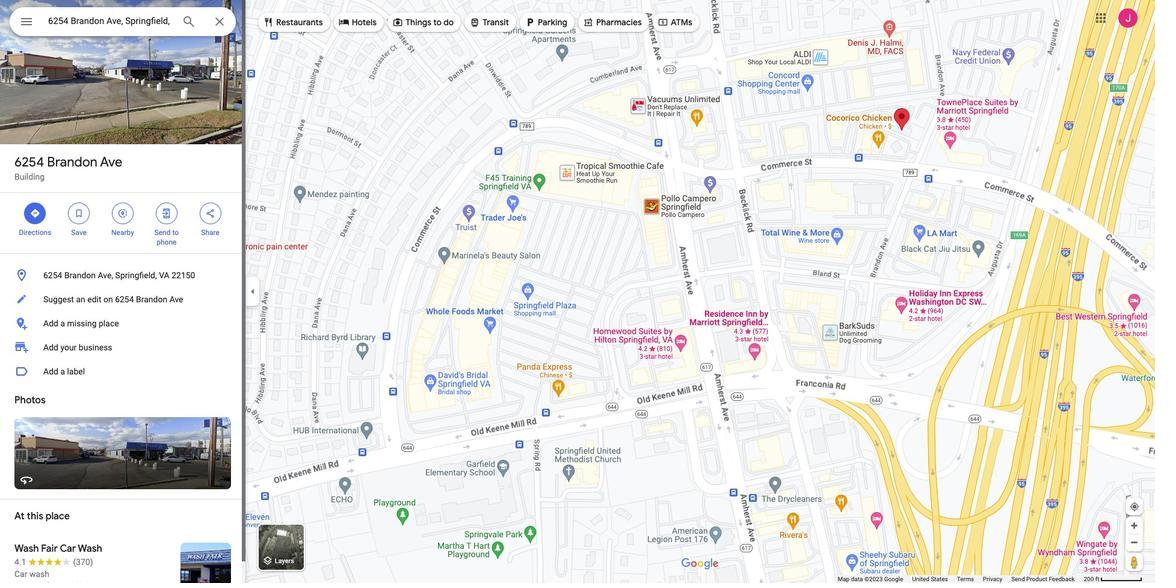 Task type: vqa. For each thing, say whether or not it's contained in the screenshot.
U in the top right of the page
no



Task type: locate. For each thing, give the bounding box(es) containing it.

[[74, 207, 84, 220]]

add a label button
[[0, 360, 246, 384]]

save
[[71, 229, 87, 237]]

wash up (370)
[[78, 543, 102, 555]]

0 vertical spatial place
[[99, 319, 119, 329]]

6254 up the suggest
[[43, 271, 62, 280]]

0 horizontal spatial car
[[14, 570, 27, 580]]

0 horizontal spatial wash
[[14, 543, 39, 555]]

1 horizontal spatial send
[[1012, 577, 1025, 583]]

footer containing map data ©2023 google
[[838, 576, 1084, 584]]

ave up 
[[100, 154, 122, 171]]

car right fair
[[60, 543, 76, 555]]

to
[[433, 17, 442, 28], [172, 229, 179, 237]]

send inside "send to phone"
[[154, 229, 171, 237]]

google account: james peterson  
(james.peterson1902@gmail.com) image
[[1119, 8, 1138, 27]]

6254
[[14, 154, 44, 171], [43, 271, 62, 280], [115, 295, 134, 305]]

ave
[[100, 154, 122, 171], [169, 295, 183, 305]]

1 vertical spatial place
[[46, 511, 70, 523]]

2 vertical spatial add
[[43, 367, 58, 377]]

1 vertical spatial a
[[60, 367, 65, 377]]

 transit
[[470, 16, 509, 29]]


[[161, 207, 172, 220]]

1 vertical spatial 6254
[[43, 271, 62, 280]]

3 add from the top
[[43, 367, 58, 377]]

place down on on the left of page
[[99, 319, 119, 329]]

2 wash from the left
[[78, 543, 102, 555]]

brandon inside the 6254 brandon ave, springfield, va 22150 button
[[64, 271, 96, 280]]

add down the suggest
[[43, 319, 58, 329]]

to inside  things to do
[[433, 17, 442, 28]]

hotels
[[352, 17, 377, 28]]

6254 right on on the left of page
[[115, 295, 134, 305]]

send
[[154, 229, 171, 237], [1012, 577, 1025, 583]]

wash
[[14, 543, 39, 555], [78, 543, 102, 555]]

0 vertical spatial car
[[60, 543, 76, 555]]

terms
[[957, 577, 974, 583]]

2 add from the top
[[43, 343, 58, 353]]

0 vertical spatial brandon
[[47, 154, 97, 171]]

0 vertical spatial ave
[[100, 154, 122, 171]]

None field
[[48, 14, 172, 28]]

0 vertical spatial send
[[154, 229, 171, 237]]

send up phone
[[154, 229, 171, 237]]

add your business
[[43, 343, 112, 353]]

1 wash from the left
[[14, 543, 39, 555]]

building
[[14, 172, 45, 182]]

parking
[[538, 17, 567, 28]]

to left "do"
[[433, 17, 442, 28]]

springfield,
[[115, 271, 157, 280]]

0 vertical spatial add
[[43, 319, 58, 329]]

a left label
[[60, 367, 65, 377]]


[[470, 16, 480, 29]]

va
[[159, 271, 170, 280]]

send for send to phone
[[154, 229, 171, 237]]

0 vertical spatial to
[[433, 17, 442, 28]]

place right this
[[46, 511, 70, 523]]

0 horizontal spatial to
[[172, 229, 179, 237]]

send for send product feedback
[[1012, 577, 1025, 583]]

wash up 4.1 on the bottom
[[14, 543, 39, 555]]

product
[[1027, 577, 1048, 583]]

0 horizontal spatial place
[[46, 511, 70, 523]]

directions
[[19, 229, 51, 237]]

map data ©2023 google
[[838, 577, 904, 583]]

2 vertical spatial brandon
[[136, 295, 167, 305]]

©2023
[[865, 577, 883, 583]]

1 vertical spatial send
[[1012, 577, 1025, 583]]

1 vertical spatial add
[[43, 343, 58, 353]]

collapse side panel image
[[246, 285, 259, 299]]

business
[[79, 343, 112, 353]]

brandon inside 6254 brandon ave building
[[47, 154, 97, 171]]


[[658, 16, 669, 29]]

1 horizontal spatial ave
[[169, 295, 183, 305]]

a
[[60, 319, 65, 329], [60, 367, 65, 377]]

22150
[[172, 271, 195, 280]]

add a missing place button
[[0, 312, 246, 336]]

ave down 22150
[[169, 295, 183, 305]]

send to phone
[[154, 229, 179, 247]]

send left "product"
[[1012, 577, 1025, 583]]

1 vertical spatial to
[[172, 229, 179, 237]]

google maps element
[[0, 0, 1155, 584]]

6254 up building
[[14, 154, 44, 171]]

transit
[[483, 17, 509, 28]]

to up phone
[[172, 229, 179, 237]]

wash fair car wash
[[14, 543, 102, 555]]

0 vertical spatial a
[[60, 319, 65, 329]]

add left label
[[43, 367, 58, 377]]

a for label
[[60, 367, 65, 377]]

data
[[851, 577, 863, 583]]

a for missing
[[60, 319, 65, 329]]

1 vertical spatial brandon
[[64, 271, 96, 280]]

6254 inside 6254 brandon ave building
[[14, 154, 44, 171]]

place
[[99, 319, 119, 329], [46, 511, 70, 523]]

brandon inside suggest an edit on 6254 brandon ave button
[[136, 295, 167, 305]]

1 vertical spatial ave
[[169, 295, 183, 305]]

this
[[27, 511, 43, 523]]

2 a from the top
[[60, 367, 65, 377]]

car
[[60, 543, 76, 555], [14, 570, 27, 580]]

1 horizontal spatial to
[[433, 17, 442, 28]]

brandon down 'va'
[[136, 295, 167, 305]]

 parking
[[525, 16, 567, 29]]

1 horizontal spatial wash
[[78, 543, 102, 555]]

add left the your
[[43, 343, 58, 353]]

do
[[444, 17, 454, 28]]

brandon
[[47, 154, 97, 171], [64, 271, 96, 280], [136, 295, 167, 305]]


[[583, 16, 594, 29]]

brandon up 
[[47, 154, 97, 171]]

terms button
[[957, 576, 974, 584]]

place inside button
[[99, 319, 119, 329]]

united states
[[913, 577, 948, 583]]

0 horizontal spatial ave
[[100, 154, 122, 171]]

brandon up an
[[64, 271, 96, 280]]

0 horizontal spatial send
[[154, 229, 171, 237]]

send product feedback button
[[1012, 576, 1075, 584]]


[[19, 13, 34, 30]]

footer
[[838, 576, 1084, 584]]

1 horizontal spatial place
[[99, 319, 119, 329]]

car wash
[[14, 570, 49, 580]]

send inside button
[[1012, 577, 1025, 583]]

google
[[884, 577, 904, 583]]

pharmacies
[[596, 17, 642, 28]]

1 add from the top
[[43, 319, 58, 329]]

200
[[1084, 577, 1094, 583]]

1 a from the top
[[60, 319, 65, 329]]

a left missing
[[60, 319, 65, 329]]

car down 4.1 on the bottom
[[14, 570, 27, 580]]

0 vertical spatial 6254
[[14, 154, 44, 171]]

1 horizontal spatial car
[[60, 543, 76, 555]]

zoom out image
[[1130, 539, 1139, 548]]


[[263, 16, 274, 29]]

zoom in image
[[1130, 522, 1139, 531]]



Task type: describe. For each thing, give the bounding box(es) containing it.
add a missing place
[[43, 319, 119, 329]]

 restaurants
[[263, 16, 323, 29]]

united states button
[[913, 576, 948, 584]]

at this place
[[14, 511, 70, 523]]


[[392, 16, 403, 29]]

6254 for ave
[[14, 154, 44, 171]]

actions for 6254 brandon ave region
[[0, 193, 246, 253]]

layers
[[275, 558, 294, 566]]

add for add a label
[[43, 367, 58, 377]]

brandon for ave
[[47, 154, 97, 171]]

brandon for ave,
[[64, 271, 96, 280]]

edit
[[87, 295, 101, 305]]

add your business link
[[0, 336, 246, 360]]

none field inside 6254 brandon ave, springfield, va 22150 "field"
[[48, 14, 172, 28]]

atms
[[671, 17, 693, 28]]

200 ft
[[1084, 577, 1100, 583]]

missing
[[67, 319, 97, 329]]

 things to do
[[392, 16, 454, 29]]

an
[[76, 295, 85, 305]]

1 vertical spatial car
[[14, 570, 27, 580]]

on
[[103, 295, 113, 305]]

ave inside button
[[169, 295, 183, 305]]

united
[[913, 577, 930, 583]]

ave,
[[98, 271, 113, 280]]

suggest
[[43, 295, 74, 305]]

fair
[[41, 543, 58, 555]]

add a label
[[43, 367, 85, 377]]

your
[[60, 343, 77, 353]]

6254 brandon ave main content
[[0, 0, 246, 584]]

4.1
[[14, 558, 26, 568]]

photos
[[14, 395, 46, 407]]

show street view coverage image
[[1126, 554, 1143, 572]]

4.1 stars 370 reviews image
[[14, 557, 93, 569]]

suggest an edit on 6254 brandon ave
[[43, 295, 183, 305]]

privacy
[[983, 577, 1003, 583]]

2 vertical spatial 6254
[[115, 295, 134, 305]]

 hotels
[[339, 16, 377, 29]]

phone
[[157, 238, 177, 247]]

things
[[406, 17, 432, 28]]


[[30, 207, 41, 220]]

6254 brandon ave, springfield, va 22150 button
[[0, 264, 246, 288]]

6254 brandon ave building
[[14, 154, 122, 182]]

footer inside 'google maps' element
[[838, 576, 1084, 584]]

states
[[931, 577, 948, 583]]

show your location image
[[1130, 502, 1140, 513]]

 atms
[[658, 16, 693, 29]]

suggest an edit on 6254 brandon ave button
[[0, 288, 246, 312]]

privacy button
[[983, 576, 1003, 584]]

6254 Brandon Ave, Springfield, VA 22150 field
[[10, 7, 236, 36]]


[[339, 16, 349, 29]]

6254 brandon ave, springfield, va 22150
[[43, 271, 195, 280]]

(370)
[[73, 558, 93, 568]]

 pharmacies
[[583, 16, 642, 29]]

label
[[67, 367, 85, 377]]

at
[[14, 511, 25, 523]]

add for add your business
[[43, 343, 58, 353]]

add for add a missing place
[[43, 319, 58, 329]]

6254 for ave,
[[43, 271, 62, 280]]

feedback
[[1049, 577, 1075, 583]]

map
[[838, 577, 850, 583]]


[[117, 207, 128, 220]]

to inside "send to phone"
[[172, 229, 179, 237]]

restaurants
[[276, 17, 323, 28]]

wash
[[29, 570, 49, 580]]

200 ft button
[[1084, 577, 1143, 583]]

send product feedback
[[1012, 577, 1075, 583]]


[[525, 16, 536, 29]]

share
[[201, 229, 220, 237]]

nearby
[[111, 229, 134, 237]]

ft
[[1096, 577, 1100, 583]]

 search field
[[10, 7, 236, 39]]

 button
[[10, 7, 43, 39]]


[[205, 207, 216, 220]]

ave inside 6254 brandon ave building
[[100, 154, 122, 171]]



